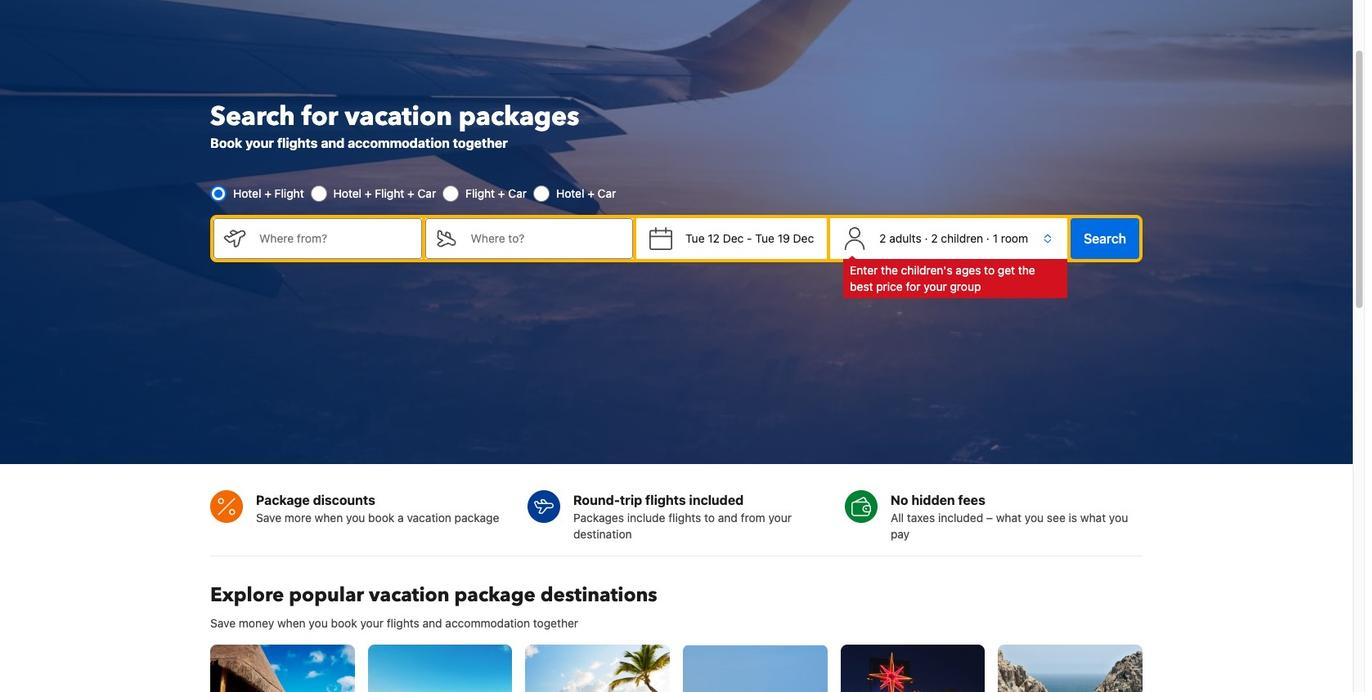 Task type: describe. For each thing, give the bounding box(es) containing it.
adults
[[889, 231, 922, 245]]

packages
[[573, 511, 624, 525]]

round-
[[573, 493, 620, 508]]

tue 12 dec - tue 19 dec
[[686, 231, 814, 245]]

explore popular vacation package destinations save money when you book your flights and accommodation together
[[210, 583, 658, 631]]

book inside package discounts save more when you book a vacation package
[[368, 511, 395, 525]]

enter the children's ages to get the best price for your group
[[850, 263, 1036, 293]]

explore
[[210, 583, 284, 610]]

to inside enter the children's ages to get the best price for your group
[[984, 263, 995, 277]]

include
[[627, 511, 665, 525]]

book inside explore popular vacation package destinations save money when you book your flights and accommodation together
[[331, 617, 357, 631]]

for inside enter the children's ages to get the best price for your group
[[906, 280, 921, 293]]

search for vacation packages book your flights and accommodation together
[[210, 99, 579, 150]]

trip
[[620, 493, 642, 508]]

all
[[891, 511, 904, 525]]

accommodation inside the search for vacation packages book your flights and accommodation together
[[348, 136, 450, 150]]

when inside explore popular vacation package destinations save money when you book your flights and accommodation together
[[277, 617, 306, 631]]

you inside explore popular vacation package destinations save money when you book your flights and accommodation together
[[309, 617, 328, 631]]

1 what from the left
[[996, 511, 1022, 525]]

your for package
[[360, 617, 384, 631]]

accommodation inside explore popular vacation package destinations save money when you book your flights and accommodation together
[[445, 617, 530, 631]]

19
[[778, 231, 790, 245]]

3 flight from the left
[[466, 186, 495, 200]]

your for included
[[769, 511, 792, 525]]

search for search for vacation packages book your flights and accommodation together
[[210, 99, 295, 135]]

and inside explore popular vacation package destinations save money when you book your flights and accommodation together
[[423, 617, 442, 631]]

get
[[998, 263, 1015, 277]]

vacation inside package discounts save more when you book a vacation package
[[407, 511, 451, 525]]

flight for hotel + flight + car
[[375, 186, 404, 200]]

vacation for packages
[[345, 99, 452, 135]]

package inside explore popular vacation package destinations save money when you book your flights and accommodation together
[[455, 583, 536, 610]]

hotel + flight
[[233, 186, 304, 200]]

search button
[[1071, 218, 1140, 259]]

money
[[239, 617, 274, 631]]

children
[[941, 231, 983, 245]]

your inside the search for vacation packages book your flights and accommodation together
[[246, 136, 274, 150]]

together inside explore popular vacation package destinations save money when you book your flights and accommodation together
[[533, 617, 578, 631]]

book
[[210, 136, 242, 150]]

more
[[285, 511, 312, 525]]

destinations
[[541, 583, 658, 610]]

car for hotel + car
[[598, 186, 616, 200]]

flights inside explore popular vacation package destinations save money when you book your flights and accommodation together
[[387, 617, 420, 631]]

package discounts save more when you book a vacation package
[[256, 493, 499, 525]]

1 tue from the left
[[686, 231, 705, 245]]

1 dec from the left
[[723, 231, 744, 245]]

group
[[950, 280, 981, 293]]

12
[[708, 231, 720, 245]]

Where from? field
[[246, 218, 422, 259]]

package
[[256, 493, 310, 508]]

hotel for hotel + car
[[556, 186, 584, 200]]

discounts
[[313, 493, 375, 508]]

a
[[398, 511, 404, 525]]

hotel for hotel + flight
[[233, 186, 261, 200]]

flight + car
[[466, 186, 527, 200]]

no
[[891, 493, 909, 508]]

enter
[[850, 263, 878, 277]]

included inside "no hidden fees all taxes included – what you see is what you pay"
[[938, 511, 984, 525]]

+ for flight + car
[[498, 186, 505, 200]]



Task type: vqa. For each thing, say whether or not it's contained in the screenshot.
second + "button"
no



Task type: locate. For each thing, give the bounding box(es) containing it.
flight down the search for vacation packages book your flights and accommodation together
[[375, 186, 404, 200]]

0 horizontal spatial and
[[321, 136, 345, 150]]

2 what from the left
[[1081, 511, 1106, 525]]

+ for hotel + flight + car
[[365, 186, 372, 200]]

2 package from the top
[[455, 583, 536, 610]]

hotel
[[233, 186, 261, 200], [333, 186, 362, 200], [556, 186, 584, 200]]

1 horizontal spatial flight
[[375, 186, 404, 200]]

taxes
[[907, 511, 935, 525]]

accommodation
[[348, 136, 450, 150], [445, 617, 530, 631]]

vacation
[[345, 99, 452, 135], [407, 511, 451, 525], [369, 583, 450, 610]]

round-trip flights included packages include flights to and from your destination
[[573, 493, 792, 542]]

0 vertical spatial to
[[984, 263, 995, 277]]

1 vertical spatial book
[[331, 617, 357, 631]]

1 the from the left
[[881, 263, 898, 277]]

your right from
[[769, 511, 792, 525]]

car
[[418, 186, 436, 200], [508, 186, 527, 200], [598, 186, 616, 200]]

flight for hotel + flight
[[275, 186, 304, 200]]

1 vertical spatial together
[[533, 617, 578, 631]]

see
[[1047, 511, 1066, 525]]

2 horizontal spatial hotel
[[556, 186, 584, 200]]

2 adults · 2 children · 1 room
[[880, 231, 1028, 245]]

save inside package discounts save more when you book a vacation package
[[256, 511, 282, 525]]

book
[[368, 511, 395, 525], [331, 617, 357, 631]]

0 horizontal spatial the
[[881, 263, 898, 277]]

2 vertical spatial and
[[423, 617, 442, 631]]

hotel up where to? field
[[556, 186, 584, 200]]

and inside the search for vacation packages book your flights and accommodation together
[[321, 136, 345, 150]]

vacation up the hotel + flight + car
[[345, 99, 452, 135]]

your down popular
[[360, 617, 384, 631]]

2 tue from the left
[[755, 231, 775, 245]]

–
[[987, 511, 993, 525]]

1 horizontal spatial and
[[423, 617, 442, 631]]

hidden
[[912, 493, 955, 508]]

0 horizontal spatial for
[[302, 99, 338, 135]]

0 vertical spatial search
[[210, 99, 295, 135]]

0 horizontal spatial dec
[[723, 231, 744, 245]]

flight up where from? field
[[275, 186, 304, 200]]

flight
[[275, 186, 304, 200], [375, 186, 404, 200], [466, 186, 495, 200]]

you right is
[[1109, 511, 1128, 525]]

destination
[[573, 528, 632, 542]]

together down destinations
[[533, 617, 578, 631]]

your inside enter the children's ages to get the best price for your group
[[924, 280, 947, 293]]

1 horizontal spatial search
[[1084, 231, 1127, 246]]

0 horizontal spatial flight
[[275, 186, 304, 200]]

1 horizontal spatial what
[[1081, 511, 1106, 525]]

1 horizontal spatial tue
[[755, 231, 775, 245]]

1 package from the top
[[455, 511, 499, 525]]

1 horizontal spatial when
[[315, 511, 343, 525]]

your
[[246, 136, 274, 150], [924, 280, 947, 293], [769, 511, 792, 525], [360, 617, 384, 631]]

included up from
[[689, 493, 744, 508]]

2 vertical spatial vacation
[[369, 583, 450, 610]]

popular
[[289, 583, 364, 610]]

5 + from the left
[[588, 186, 595, 200]]

1 · from the left
[[925, 231, 928, 245]]

package
[[455, 511, 499, 525], [455, 583, 536, 610]]

2 horizontal spatial and
[[718, 511, 738, 525]]

2
[[880, 231, 886, 245], [931, 231, 938, 245]]

1 vertical spatial accommodation
[[445, 617, 530, 631]]

vacation inside the search for vacation packages book your flights and accommodation together
[[345, 99, 452, 135]]

Where to? field
[[458, 218, 633, 259]]

1 horizontal spatial save
[[256, 511, 282, 525]]

best
[[850, 280, 873, 293]]

your inside explore popular vacation package destinations save money when you book your flights and accommodation together
[[360, 617, 384, 631]]

1 vertical spatial when
[[277, 617, 306, 631]]

fees
[[958, 493, 986, 508]]

for inside the search for vacation packages book your flights and accommodation together
[[302, 99, 338, 135]]

to left from
[[704, 511, 715, 525]]

1 horizontal spatial for
[[906, 280, 921, 293]]

+
[[264, 186, 272, 200], [365, 186, 372, 200], [407, 186, 415, 200], [498, 186, 505, 200], [588, 186, 595, 200]]

to inside the round-trip flights included packages include flights to and from your destination
[[704, 511, 715, 525]]

search inside the search for vacation packages book your flights and accommodation together
[[210, 99, 295, 135]]

hotel for hotel + flight + car
[[333, 186, 362, 200]]

tue right -
[[755, 231, 775, 245]]

save inside explore popular vacation package destinations save money when you book your flights and accommodation together
[[210, 617, 236, 631]]

is
[[1069, 511, 1078, 525]]

vacation down a
[[369, 583, 450, 610]]

hotel up where from? field
[[333, 186, 362, 200]]

children's
[[901, 263, 953, 277]]

1 horizontal spatial included
[[938, 511, 984, 525]]

ages
[[956, 263, 981, 277]]

room
[[1001, 231, 1028, 245]]

1
[[993, 231, 998, 245]]

0 horizontal spatial what
[[996, 511, 1022, 525]]

together down packages
[[453, 136, 508, 150]]

0 horizontal spatial search
[[210, 99, 295, 135]]

vacation for package
[[369, 583, 450, 610]]

2 · from the left
[[987, 231, 990, 245]]

what
[[996, 511, 1022, 525], [1081, 511, 1106, 525]]

0 horizontal spatial book
[[331, 617, 357, 631]]

tue
[[686, 231, 705, 245], [755, 231, 775, 245]]

1 horizontal spatial to
[[984, 263, 995, 277]]

3 + from the left
[[407, 186, 415, 200]]

the up price
[[881, 263, 898, 277]]

1 horizontal spatial ·
[[987, 231, 990, 245]]

0 vertical spatial and
[[321, 136, 345, 150]]

your right book at the left top of the page
[[246, 136, 274, 150]]

your inside the round-trip flights included packages include flights to and from your destination
[[769, 511, 792, 525]]

0 horizontal spatial included
[[689, 493, 744, 508]]

3 car from the left
[[598, 186, 616, 200]]

what right is
[[1081, 511, 1106, 525]]

together inside the search for vacation packages book your flights and accommodation together
[[453, 136, 508, 150]]

search for search
[[1084, 231, 1127, 246]]

2 hotel from the left
[[333, 186, 362, 200]]

2 left children
[[931, 231, 938, 245]]

the right get
[[1018, 263, 1036, 277]]

2 2 from the left
[[931, 231, 938, 245]]

included inside the round-trip flights included packages include flights to and from your destination
[[689, 493, 744, 508]]

what right –
[[996, 511, 1022, 525]]

flight up where to? field
[[466, 186, 495, 200]]

1 horizontal spatial hotel
[[333, 186, 362, 200]]

hotel down book at the left top of the page
[[233, 186, 261, 200]]

package inside package discounts save more when you book a vacation package
[[455, 511, 499, 525]]

0 vertical spatial included
[[689, 493, 744, 508]]

·
[[925, 231, 928, 245], [987, 231, 990, 245]]

1 vertical spatial and
[[718, 511, 738, 525]]

tue left 12
[[686, 231, 705, 245]]

· left the 1
[[987, 231, 990, 245]]

0 vertical spatial book
[[368, 511, 395, 525]]

when inside package discounts save more when you book a vacation package
[[315, 511, 343, 525]]

2 flight from the left
[[375, 186, 404, 200]]

0 horizontal spatial ·
[[925, 231, 928, 245]]

search inside button
[[1084, 231, 1127, 246]]

for
[[302, 99, 338, 135], [906, 280, 921, 293]]

1 vertical spatial search
[[1084, 231, 1127, 246]]

1 horizontal spatial book
[[368, 511, 395, 525]]

0 horizontal spatial 2
[[880, 231, 886, 245]]

save left money at left bottom
[[210, 617, 236, 631]]

0 horizontal spatial when
[[277, 617, 306, 631]]

no hidden fees all taxes included – what you see is what you pay
[[891, 493, 1128, 542]]

0 horizontal spatial hotel
[[233, 186, 261, 200]]

0 vertical spatial together
[[453, 136, 508, 150]]

when right money at left bottom
[[277, 617, 306, 631]]

1 horizontal spatial 2
[[931, 231, 938, 245]]

1 flight from the left
[[275, 186, 304, 200]]

your down children's on the right of page
[[924, 280, 947, 293]]

-
[[747, 231, 752, 245]]

1 horizontal spatial the
[[1018, 263, 1036, 277]]

dec left -
[[723, 231, 744, 245]]

dec
[[723, 231, 744, 245], [793, 231, 814, 245]]

dec right 19
[[793, 231, 814, 245]]

car for flight + car
[[508, 186, 527, 200]]

1 2 from the left
[[880, 231, 886, 245]]

included down fees
[[938, 511, 984, 525]]

1 vertical spatial to
[[704, 511, 715, 525]]

· right adults
[[925, 231, 928, 245]]

1 horizontal spatial dec
[[793, 231, 814, 245]]

1 horizontal spatial car
[[508, 186, 527, 200]]

4 + from the left
[[498, 186, 505, 200]]

save down package
[[256, 511, 282, 525]]

to left get
[[984, 263, 995, 277]]

0 vertical spatial accommodation
[[348, 136, 450, 150]]

0 vertical spatial save
[[256, 511, 282, 525]]

you inside package discounts save more when you book a vacation package
[[346, 511, 365, 525]]

0 horizontal spatial together
[[453, 136, 508, 150]]

book left a
[[368, 511, 395, 525]]

you left see
[[1025, 511, 1044, 525]]

2 the from the left
[[1018, 263, 1036, 277]]

packages
[[459, 99, 579, 135]]

price
[[876, 280, 903, 293]]

save
[[256, 511, 282, 525], [210, 617, 236, 631]]

0 vertical spatial for
[[302, 99, 338, 135]]

vacation inside explore popular vacation package destinations save money when you book your flights and accommodation together
[[369, 583, 450, 610]]

1 car from the left
[[418, 186, 436, 200]]

1 + from the left
[[264, 186, 272, 200]]

+ for hotel + flight
[[264, 186, 272, 200]]

1 horizontal spatial together
[[533, 617, 578, 631]]

1 vertical spatial included
[[938, 511, 984, 525]]

2 + from the left
[[365, 186, 372, 200]]

you down discounts
[[346, 511, 365, 525]]

your for ages
[[924, 280, 947, 293]]

when down discounts
[[315, 511, 343, 525]]

1 hotel from the left
[[233, 186, 261, 200]]

+ for hotel + car
[[588, 186, 595, 200]]

1 vertical spatial for
[[906, 280, 921, 293]]

1 vertical spatial package
[[455, 583, 536, 610]]

vacation right a
[[407, 511, 451, 525]]

2 horizontal spatial flight
[[466, 186, 495, 200]]

2 car from the left
[[508, 186, 527, 200]]

pay
[[891, 528, 910, 542]]

2 dec from the left
[[793, 231, 814, 245]]

you
[[346, 511, 365, 525], [1025, 511, 1044, 525], [1109, 511, 1128, 525], [309, 617, 328, 631]]

and
[[321, 136, 345, 150], [718, 511, 738, 525], [423, 617, 442, 631]]

0 vertical spatial when
[[315, 511, 343, 525]]

to
[[984, 263, 995, 277], [704, 511, 715, 525]]

hotel + car
[[556, 186, 616, 200]]

flights
[[277, 136, 318, 150], [646, 493, 686, 508], [669, 511, 701, 525], [387, 617, 420, 631]]

hotel + flight + car
[[333, 186, 436, 200]]

0 horizontal spatial car
[[418, 186, 436, 200]]

you down popular
[[309, 617, 328, 631]]

3 hotel from the left
[[556, 186, 584, 200]]

from
[[741, 511, 766, 525]]

2 horizontal spatial car
[[598, 186, 616, 200]]

flights inside the search for vacation packages book your flights and accommodation together
[[277, 136, 318, 150]]

0 vertical spatial package
[[455, 511, 499, 525]]

2 left adults
[[880, 231, 886, 245]]

search
[[210, 99, 295, 135], [1084, 231, 1127, 246]]

book down popular
[[331, 617, 357, 631]]

0 horizontal spatial save
[[210, 617, 236, 631]]

1 vertical spatial vacation
[[407, 511, 451, 525]]

1 vertical spatial save
[[210, 617, 236, 631]]

and inside the round-trip flights included packages include flights to and from your destination
[[718, 511, 738, 525]]

0 vertical spatial vacation
[[345, 99, 452, 135]]

included
[[689, 493, 744, 508], [938, 511, 984, 525]]

when
[[315, 511, 343, 525], [277, 617, 306, 631]]

0 horizontal spatial tue
[[686, 231, 705, 245]]

together
[[453, 136, 508, 150], [533, 617, 578, 631]]

the
[[881, 263, 898, 277], [1018, 263, 1036, 277]]

0 horizontal spatial to
[[704, 511, 715, 525]]



